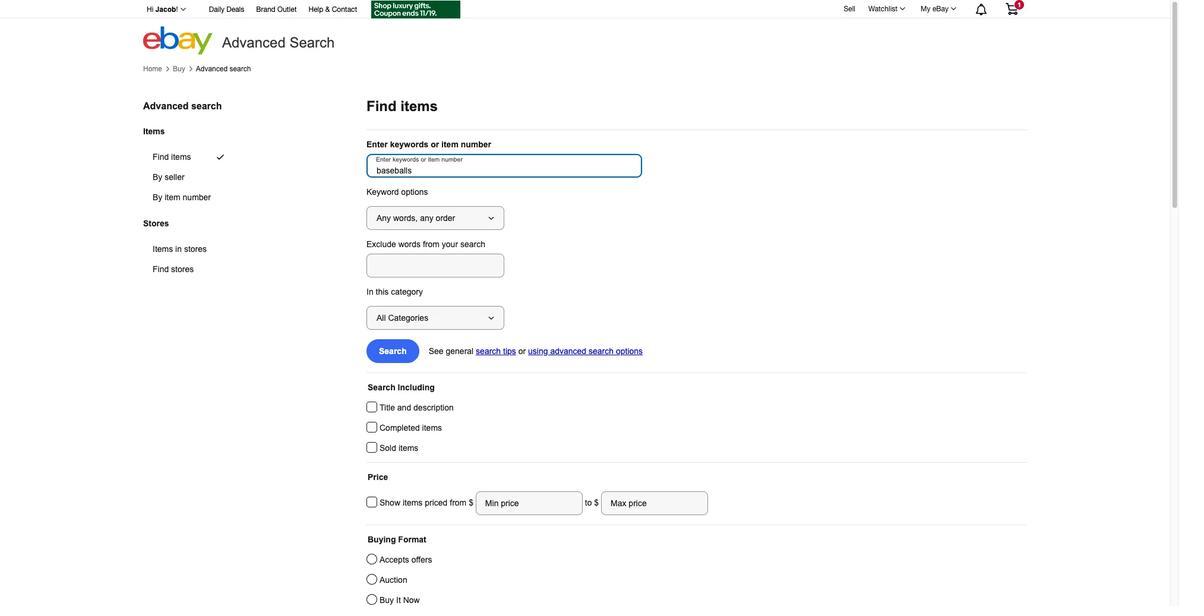 Task type: vqa. For each thing, say whether or not it's contained in the screenshot.
Read More button
no



Task type: locate. For each thing, give the bounding box(es) containing it.
by item number link
[[143, 187, 240, 208]]

0 horizontal spatial number
[[183, 193, 211, 202]]

1 vertical spatial item
[[165, 193, 181, 202]]

1 vertical spatial or
[[519, 347, 526, 356]]

and
[[398, 403, 411, 413]]

item right the keywords at top
[[442, 140, 459, 149]]

items up find items link
[[143, 126, 165, 136]]

search including
[[368, 383, 435, 392]]

by down by seller
[[153, 193, 162, 202]]

advanced down buy link
[[143, 101, 189, 111]]

search up title
[[368, 383, 396, 392]]

priced
[[425, 498, 448, 507]]

by
[[153, 173, 162, 182], [153, 193, 162, 202]]

advanced search link
[[196, 65, 251, 73]]

advanced search
[[222, 34, 335, 51]]

0 vertical spatial advanced
[[222, 34, 286, 51]]

outlet
[[278, 5, 297, 14]]

find items up the keywords at top
[[367, 98, 438, 114]]

search
[[290, 34, 335, 51], [379, 347, 407, 356], [368, 383, 396, 392]]

1 vertical spatial buy
[[380, 596, 394, 605]]

find items inside find items link
[[153, 152, 191, 162]]

search
[[230, 65, 251, 73], [191, 101, 222, 111], [461, 240, 486, 249], [476, 347, 501, 356], [589, 347, 614, 356]]

1 vertical spatial advanced search
[[143, 101, 222, 111]]

keywords
[[390, 140, 429, 149]]

help & contact link
[[309, 4, 357, 17]]

1 $ from the left
[[469, 498, 476, 507]]

daily deals link
[[209, 4, 244, 17]]

buy
[[173, 65, 185, 73], [380, 596, 394, 605]]

1 horizontal spatial options
[[616, 347, 643, 356]]

search down help
[[290, 34, 335, 51]]

seller
[[165, 173, 185, 182]]

0 vertical spatial advanced search
[[196, 65, 251, 73]]

advanced
[[222, 34, 286, 51], [196, 65, 228, 73], [143, 101, 189, 111]]

advanced search down buy link
[[143, 101, 222, 111]]

1 horizontal spatial buy
[[380, 596, 394, 605]]

1 horizontal spatial $
[[595, 498, 599, 507]]

1 horizontal spatial or
[[519, 347, 526, 356]]

$
[[469, 498, 476, 507], [595, 498, 599, 507]]

jacob
[[156, 5, 176, 14]]

0 horizontal spatial find items
[[153, 152, 191, 162]]

0 vertical spatial options
[[401, 187, 428, 197]]

2 vertical spatial search
[[368, 383, 396, 392]]

stores right in
[[184, 245, 207, 254]]

by seller
[[153, 173, 185, 182]]

find down items in stores
[[153, 265, 169, 274]]

items
[[143, 126, 165, 136], [153, 245, 173, 254]]

keyword options
[[367, 187, 428, 197]]

1 by from the top
[[153, 173, 162, 182]]

in
[[367, 287, 374, 297]]

1 horizontal spatial item
[[442, 140, 459, 149]]

1
[[1018, 1, 1022, 8]]

get the coupon image
[[372, 1, 461, 18]]

0 vertical spatial stores
[[184, 245, 207, 254]]

from left 'your'
[[423, 240, 440, 249]]

number down by seller "link" on the left of the page
[[183, 193, 211, 202]]

buy right home
[[173, 65, 185, 73]]

brand outlet link
[[256, 4, 297, 17]]

1 vertical spatial find
[[153, 152, 169, 162]]

1 vertical spatial options
[[616, 347, 643, 356]]

0 horizontal spatial $
[[469, 498, 476, 507]]

1 vertical spatial from
[[450, 498, 467, 507]]

1 vertical spatial by
[[153, 193, 162, 202]]

advanced search right buy link
[[196, 65, 251, 73]]

ebay
[[933, 5, 949, 13]]

advanced search
[[196, 65, 251, 73], [143, 101, 222, 111]]

item
[[442, 140, 459, 149], [165, 193, 181, 202]]

0 vertical spatial number
[[461, 140, 492, 149]]

by left seller
[[153, 173, 162, 182]]

by inside "link"
[[153, 173, 162, 182]]

items up enter keywords or item number
[[401, 98, 438, 114]]

banner
[[140, 0, 1028, 55]]

number
[[461, 140, 492, 149], [183, 193, 211, 202]]

1 vertical spatial items
[[153, 245, 173, 254]]

2 by from the top
[[153, 193, 162, 202]]

1 vertical spatial stores
[[171, 265, 194, 274]]

search up search including
[[379, 347, 407, 356]]

it
[[396, 596, 401, 605]]

find
[[367, 98, 397, 114], [153, 152, 169, 162], [153, 265, 169, 274]]

0 vertical spatial buy
[[173, 65, 185, 73]]

0 horizontal spatial or
[[431, 140, 439, 149]]

options
[[401, 187, 428, 197], [616, 347, 643, 356]]

enter
[[367, 140, 388, 149]]

search button
[[367, 339, 419, 363]]

0 horizontal spatial buy
[[173, 65, 185, 73]]

daily
[[209, 5, 225, 14]]

1 vertical spatial search
[[379, 347, 407, 356]]

in
[[175, 245, 182, 254]]

2 vertical spatial find
[[153, 265, 169, 274]]

0 horizontal spatial options
[[401, 187, 428, 197]]

0 vertical spatial search
[[290, 34, 335, 51]]

number up the enter keywords or item number text box
[[461, 140, 492, 149]]

1 horizontal spatial find items
[[367, 98, 438, 114]]

2 $ from the left
[[595, 498, 599, 507]]

1 link
[[999, 0, 1026, 17]]

or right the tips
[[519, 347, 526, 356]]

search inside button
[[379, 347, 407, 356]]

find items link
[[143, 147, 240, 167]]

brand outlet
[[256, 5, 297, 14]]

from right the priced
[[450, 498, 467, 507]]

0 vertical spatial items
[[143, 126, 165, 136]]

$ right the priced
[[469, 498, 476, 507]]

items down 'completed items'
[[399, 443, 419, 453]]

general
[[446, 347, 474, 356]]

find items up seller
[[153, 152, 191, 162]]

including
[[398, 383, 435, 392]]

banner containing sell
[[140, 0, 1028, 55]]

advanced right buy link
[[196, 65, 228, 73]]

watchlist link
[[862, 2, 911, 16]]

items left in
[[153, 245, 173, 254]]

search down advanced search
[[230, 65, 251, 73]]

find up enter
[[367, 98, 397, 114]]

from
[[423, 240, 440, 249], [450, 498, 467, 507]]

buy it now
[[380, 596, 420, 605]]

in this category
[[367, 287, 423, 297]]

find for find items link
[[153, 152, 169, 162]]

2 vertical spatial advanced
[[143, 101, 189, 111]]

0 vertical spatial find items
[[367, 98, 438, 114]]

buying
[[368, 535, 396, 544]]

items for items in stores
[[153, 245, 173, 254]]

$ right to
[[595, 498, 599, 507]]

1 vertical spatial number
[[183, 193, 211, 202]]

0 vertical spatial by
[[153, 173, 162, 182]]

Enter maximum price range value, $ text field
[[602, 492, 709, 515]]

by seller link
[[143, 167, 240, 187]]

stores down items in stores
[[171, 265, 194, 274]]

description
[[414, 403, 454, 413]]

1 vertical spatial find items
[[153, 152, 191, 162]]

stores
[[184, 245, 207, 254], [171, 265, 194, 274]]

advanced down 'brand' at the top left of page
[[222, 34, 286, 51]]

deals
[[227, 5, 244, 14]]

my
[[921, 5, 931, 13]]

0 horizontal spatial from
[[423, 240, 440, 249]]

items
[[401, 98, 438, 114], [171, 152, 191, 162], [422, 423, 442, 433], [399, 443, 419, 453], [403, 498, 423, 507]]

or right the keywords at top
[[431, 140, 439, 149]]

item down seller
[[165, 193, 181, 202]]

0 horizontal spatial item
[[165, 193, 181, 202]]

1 horizontal spatial number
[[461, 140, 492, 149]]

buy left 'it'
[[380, 596, 394, 605]]

Enter keywords or item number text field
[[367, 154, 643, 178]]

find up by seller
[[153, 152, 169, 162]]

or
[[431, 140, 439, 149], [519, 347, 526, 356]]

find for "find stores" link
[[153, 265, 169, 274]]

sold items
[[380, 443, 419, 453]]



Task type: describe. For each thing, give the bounding box(es) containing it.
completed items
[[380, 423, 442, 433]]

to $
[[583, 498, 602, 507]]

to
[[585, 498, 592, 507]]

items right show
[[403, 498, 423, 507]]

help
[[309, 5, 324, 14]]

offers
[[412, 555, 432, 565]]

stores
[[143, 219, 169, 228]]

exclude
[[367, 240, 396, 249]]

your
[[442, 240, 458, 249]]

sell
[[844, 5, 856, 13]]

find stores link
[[143, 259, 235, 280]]

by for by item number
[[153, 193, 162, 202]]

account navigation
[[140, 0, 1028, 20]]

home
[[143, 65, 162, 73]]

sold
[[380, 443, 396, 453]]

0 vertical spatial find
[[367, 98, 397, 114]]

!
[[176, 5, 178, 14]]

by item number
[[153, 193, 211, 202]]

search tips link
[[476, 347, 516, 356]]

see general search tips or using advanced search options
[[429, 347, 643, 356]]

search down advanced search link
[[191, 101, 222, 111]]

format
[[398, 535, 427, 544]]

see
[[429, 347, 444, 356]]

keyword
[[367, 187, 399, 197]]

home link
[[143, 65, 162, 73]]

enter keywords or item number
[[367, 140, 492, 149]]

accepts offers
[[380, 555, 432, 565]]

Enter minimum price range value, $ text field
[[476, 492, 583, 515]]

items for items
[[143, 126, 165, 136]]

search right 'your'
[[461, 240, 486, 249]]

buy link
[[173, 65, 185, 73]]

accepts
[[380, 555, 409, 565]]

items down description
[[422, 423, 442, 433]]

now
[[403, 596, 420, 605]]

hi jacob !
[[147, 5, 178, 14]]

search for search including
[[368, 383, 396, 392]]

my ebay link
[[915, 2, 962, 16]]

exclude words from your search
[[367, 240, 486, 249]]

using
[[528, 347, 548, 356]]

hi
[[147, 5, 154, 14]]

using advanced search options link
[[528, 347, 643, 356]]

Exclude words from your search text field
[[367, 254, 505, 278]]

0 vertical spatial item
[[442, 140, 459, 149]]

contact
[[332, 5, 357, 14]]

brand
[[256, 5, 276, 14]]

my ebay
[[921, 5, 949, 13]]

tips
[[503, 347, 516, 356]]

items up seller
[[171, 152, 191, 162]]

this
[[376, 287, 389, 297]]

buy for buy link
[[173, 65, 185, 73]]

items in stores
[[153, 245, 207, 254]]

advanced
[[551, 347, 587, 356]]

find stores
[[153, 265, 194, 274]]

0 vertical spatial or
[[431, 140, 439, 149]]

show items priced from
[[380, 498, 469, 507]]

sell link
[[839, 5, 861, 13]]

search left the tips
[[476, 347, 501, 356]]

price
[[368, 473, 388, 482]]

title
[[380, 403, 395, 413]]

1 vertical spatial advanced
[[196, 65, 228, 73]]

watchlist
[[869, 5, 898, 13]]

category
[[391, 287, 423, 297]]

show
[[380, 498, 401, 507]]

title and description
[[380, 403, 454, 413]]

items in stores link
[[143, 239, 235, 259]]

&
[[326, 5, 330, 14]]

daily deals
[[209, 5, 244, 14]]

completed
[[380, 423, 420, 433]]

0 vertical spatial from
[[423, 240, 440, 249]]

search right advanced
[[589, 347, 614, 356]]

words
[[399, 240, 421, 249]]

buying format
[[368, 535, 427, 544]]

by for by seller
[[153, 173, 162, 182]]

buy for buy it now
[[380, 596, 394, 605]]

search for search button
[[379, 347, 407, 356]]

help & contact
[[309, 5, 357, 14]]

auction
[[380, 575, 408, 585]]

1 horizontal spatial from
[[450, 498, 467, 507]]



